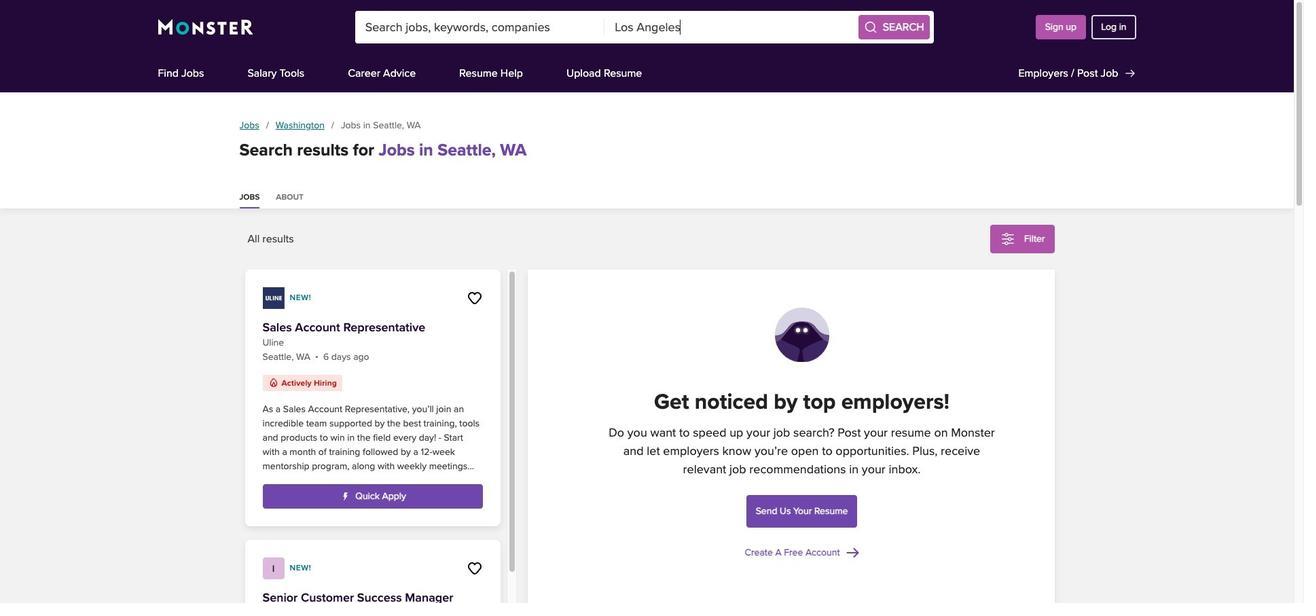 Task type: locate. For each thing, give the bounding box(es) containing it.
save this job image inside sales account representative at uline element
[[467, 290, 483, 307]]

2 tab from the left
[[276, 188, 320, 209]]

Search jobs, keywords, companies search field
[[355, 11, 605, 43]]

save this job image
[[467, 290, 483, 307], [467, 561, 483, 577]]

filter image
[[1000, 231, 1017, 247]]

sales account representative at uline element
[[245, 270, 501, 527]]

1 vertical spatial save this job image
[[467, 561, 483, 577]]

tab
[[240, 188, 276, 209], [276, 188, 320, 209]]

1 save this job image from the top
[[467, 290, 483, 307]]

1 tab from the left
[[240, 188, 276, 209]]

senior customer success manager (csm), legal growth engine (lge) at internet brands element
[[245, 540, 501, 604], [263, 591, 483, 604]]

tab list
[[240, 188, 1055, 209]]

filter image
[[1000, 231, 1017, 247]]

0 vertical spatial save this job image
[[467, 290, 483, 307]]



Task type: describe. For each thing, give the bounding box(es) containing it.
Enter location or "remote" search field
[[605, 11, 855, 43]]

2 save this job image from the top
[[467, 561, 483, 577]]

monster image
[[158, 19, 253, 35]]

uline logo image
[[263, 287, 284, 309]]



Task type: vqa. For each thing, say whether or not it's contained in the screenshot.
tab
yes



